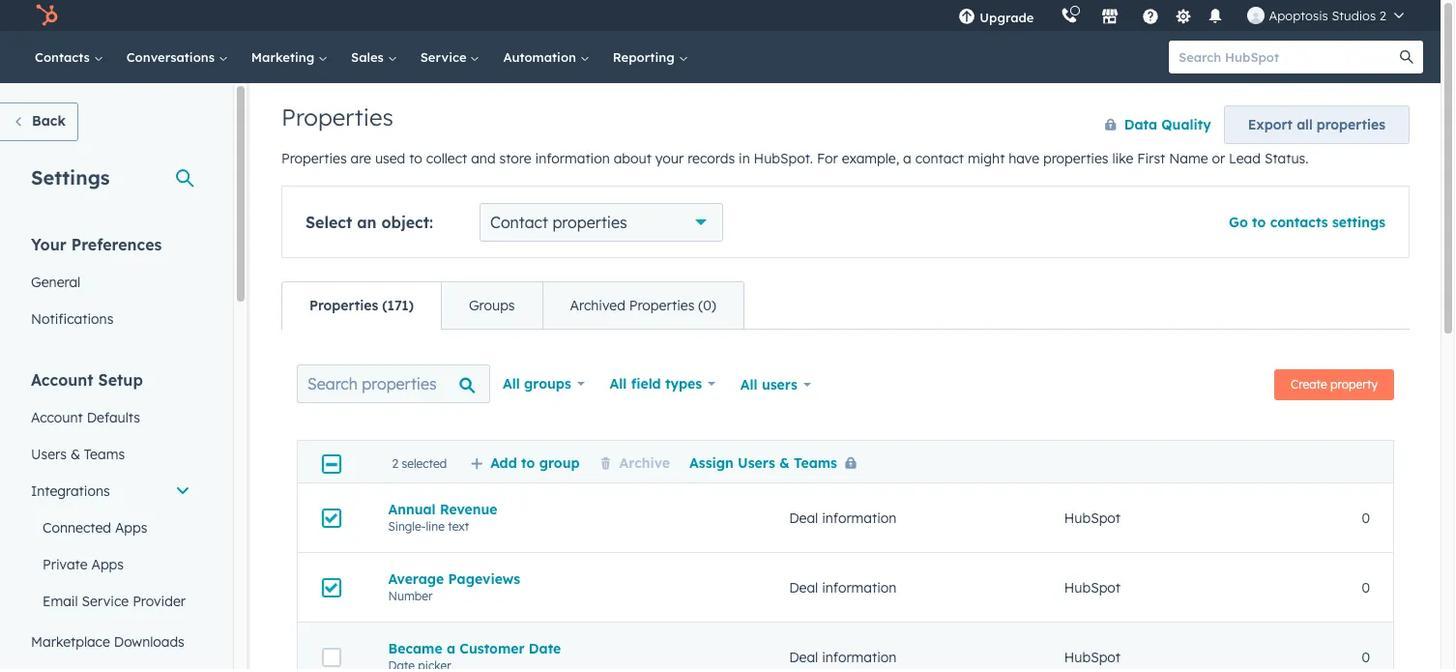 Task type: describe. For each thing, give the bounding box(es) containing it.
export all properties button
[[1224, 105, 1410, 144]]

upgrade
[[980, 10, 1034, 25]]

all for all groups
[[503, 375, 520, 393]]

defaults
[[87, 409, 140, 426]]

integrations
[[31, 482, 110, 500]]

notifications button
[[1199, 0, 1232, 31]]

2 selected
[[392, 456, 447, 471]]

downloads
[[114, 633, 184, 651]]

(171)
[[382, 297, 414, 314]]

all for all users
[[740, 376, 758, 393]]

hubspot link
[[23, 4, 73, 27]]

apps for connected apps
[[115, 519, 147, 537]]

setup
[[98, 370, 143, 390]]

in
[[739, 150, 750, 167]]

settings
[[31, 165, 110, 189]]

hubspot.
[[754, 150, 813, 167]]

assign users & teams button
[[689, 454, 864, 472]]

Search HubSpot search field
[[1169, 41, 1406, 73]]

deal for revenue
[[789, 509, 818, 526]]

conversations
[[126, 49, 218, 65]]

became a customer date button
[[388, 640, 743, 657]]

information for annual revenue
[[822, 509, 897, 526]]

data
[[1124, 116, 1157, 133]]

service inside account setup element
[[82, 593, 129, 610]]

data quality button
[[1084, 105, 1212, 144]]

your
[[31, 235, 67, 254]]

users
[[762, 376, 797, 393]]

pageviews
[[448, 570, 520, 587]]

tara schultz image
[[1248, 7, 1265, 24]]

(0)
[[698, 297, 716, 314]]

assign users & teams
[[689, 454, 837, 472]]

export
[[1248, 116, 1293, 133]]

properties are used to collect and store information about your records in hubspot. for example, a contact might have properties like first name or lead status.
[[281, 150, 1309, 167]]

users inside account setup element
[[31, 446, 67, 463]]

create property
[[1291, 377, 1378, 392]]

archived properties (0)
[[570, 297, 716, 314]]

contacts
[[35, 49, 94, 65]]

account setup element
[[19, 369, 202, 669]]

general
[[31, 274, 80, 291]]

connected apps link
[[19, 510, 202, 546]]

help image
[[1142, 9, 1160, 26]]

1 vertical spatial properties
[[1043, 150, 1108, 167]]

might
[[968, 150, 1005, 167]]

add
[[490, 454, 517, 472]]

notifications
[[31, 310, 113, 328]]

number
[[388, 588, 433, 603]]

contact
[[490, 213, 548, 232]]

groups
[[524, 375, 571, 393]]

your preferences element
[[19, 234, 202, 337]]

conversations link
[[115, 31, 240, 83]]

notifications image
[[1207, 9, 1224, 26]]

all users button
[[728, 364, 823, 405]]

add to group button
[[470, 454, 580, 472]]

email
[[43, 593, 78, 610]]

contact properties
[[490, 213, 627, 232]]

go
[[1229, 214, 1248, 231]]

create
[[1291, 377, 1327, 392]]

marketing link
[[240, 31, 339, 83]]

email service provider link
[[19, 583, 202, 620]]

a inside 'tab panel'
[[447, 640, 455, 657]]

archive button
[[599, 454, 670, 472]]

tab panel containing all groups
[[281, 329, 1410, 669]]

text
[[448, 519, 469, 533]]

account defaults
[[31, 409, 140, 426]]

create property button
[[1274, 369, 1394, 400]]

name
[[1169, 150, 1208, 167]]

select
[[306, 213, 352, 232]]

your
[[655, 150, 684, 167]]

automation link
[[492, 31, 601, 83]]

groups
[[469, 297, 515, 314]]

sales
[[351, 49, 387, 65]]

users inside 'tab panel'
[[738, 454, 775, 472]]

1 horizontal spatial &
[[779, 454, 790, 472]]

0 vertical spatial to
[[409, 150, 422, 167]]

settings
[[1332, 214, 1385, 231]]

contacts link
[[23, 31, 115, 83]]

annual
[[388, 500, 436, 518]]

collect
[[426, 150, 467, 167]]

information for average pageviews
[[822, 579, 897, 596]]

or
[[1212, 150, 1225, 167]]

annual revenue single-line text
[[388, 500, 497, 533]]

average pageviews number
[[388, 570, 520, 603]]

all field types
[[610, 375, 702, 393]]

properties (171) link
[[282, 282, 441, 329]]

apoptosis studios 2 button
[[1236, 0, 1415, 31]]

have
[[1009, 150, 1039, 167]]

help button
[[1135, 0, 1167, 31]]

calling icon button
[[1053, 3, 1086, 28]]

group
[[539, 454, 580, 472]]

add to group
[[490, 454, 580, 472]]

provider
[[133, 593, 186, 610]]

3 0 from the top
[[1362, 648, 1370, 666]]

menu containing apoptosis studios 2
[[945, 0, 1417, 31]]

0 for pageviews
[[1362, 579, 1370, 596]]

properties for properties
[[281, 102, 393, 131]]

for
[[817, 150, 838, 167]]



Task type: locate. For each thing, give the bounding box(es) containing it.
0 vertical spatial service
[[420, 49, 470, 65]]

back link
[[0, 102, 78, 141]]

connected apps
[[43, 519, 147, 537]]

deal
[[789, 509, 818, 526], [789, 579, 818, 596], [789, 648, 818, 666]]

average
[[388, 570, 444, 587]]

types
[[665, 375, 702, 393]]

search button
[[1390, 41, 1423, 73]]

1 vertical spatial deal information
[[789, 579, 897, 596]]

deal information for revenue
[[789, 509, 897, 526]]

0 horizontal spatial a
[[447, 640, 455, 657]]

0 vertical spatial hubspot
[[1064, 509, 1121, 526]]

1 0 from the top
[[1362, 509, 1370, 526]]

2 deal information from the top
[[789, 579, 897, 596]]

account up account defaults
[[31, 370, 93, 390]]

annual revenue button
[[388, 500, 743, 518]]

properties left "(171)"
[[309, 297, 378, 314]]

apoptosis studios 2
[[1269, 8, 1386, 23]]

3 hubspot from the top
[[1064, 648, 1121, 666]]

account defaults link
[[19, 399, 202, 436]]

a left contact
[[903, 150, 911, 167]]

1 horizontal spatial all
[[610, 375, 627, 393]]

quality
[[1161, 116, 1211, 133]]

0 vertical spatial 0
[[1362, 509, 1370, 526]]

select an object:
[[306, 213, 433, 232]]

0 horizontal spatial all
[[503, 375, 520, 393]]

hubspot for pageviews
[[1064, 579, 1121, 596]]

calling icon image
[[1061, 8, 1078, 25]]

& up integrations on the left bottom
[[70, 446, 80, 463]]

apoptosis
[[1269, 8, 1328, 23]]

2 vertical spatial properties
[[552, 213, 627, 232]]

are
[[350, 150, 371, 167]]

private
[[43, 556, 88, 573]]

sales link
[[339, 31, 409, 83]]

service link
[[409, 31, 492, 83]]

properties inside button
[[1317, 116, 1385, 133]]

2 horizontal spatial properties
[[1317, 116, 1385, 133]]

all left 'groups'
[[503, 375, 520, 393]]

object:
[[381, 213, 433, 232]]

properties up are
[[281, 102, 393, 131]]

service down private apps link
[[82, 593, 129, 610]]

1 deal from the top
[[789, 509, 818, 526]]

1 horizontal spatial teams
[[794, 454, 837, 472]]

marketplace downloads
[[31, 633, 184, 651]]

2 account from the top
[[31, 409, 83, 426]]

teams inside account setup element
[[84, 446, 125, 463]]

0 vertical spatial deal
[[789, 509, 818, 526]]

information
[[535, 150, 610, 167], [822, 509, 897, 526], [822, 579, 897, 596], [822, 648, 897, 666]]

& right assign
[[779, 454, 790, 472]]

2 vertical spatial deal information
[[789, 648, 897, 666]]

private apps
[[43, 556, 124, 573]]

0 for revenue
[[1362, 509, 1370, 526]]

0 vertical spatial deal information
[[789, 509, 897, 526]]

2 0 from the top
[[1362, 579, 1370, 596]]

0 vertical spatial properties
[[1317, 116, 1385, 133]]

apps down integrations button
[[115, 519, 147, 537]]

properties for properties are used to collect and store information about your records in hubspot. for example, a contact might have properties like first name or lead status.
[[281, 150, 347, 167]]

2 vertical spatial deal
[[789, 648, 818, 666]]

3 deal information from the top
[[789, 648, 897, 666]]

teams inside 'tab panel'
[[794, 454, 837, 472]]

marketplace downloads link
[[19, 624, 202, 660]]

a right became
[[447, 640, 455, 657]]

0 vertical spatial apps
[[115, 519, 147, 537]]

service
[[420, 49, 470, 65], [82, 593, 129, 610]]

first
[[1137, 150, 1165, 167]]

marketplaces button
[[1090, 0, 1131, 31]]

marketplaces image
[[1102, 9, 1119, 26]]

properties left (0)
[[629, 297, 695, 314]]

1 vertical spatial 0
[[1362, 579, 1370, 596]]

deal information for pageviews
[[789, 579, 897, 596]]

0 vertical spatial account
[[31, 370, 93, 390]]

account for account setup
[[31, 370, 93, 390]]

1 deal information from the top
[[789, 509, 897, 526]]

all field types button
[[597, 364, 728, 403]]

account inside 'link'
[[31, 409, 83, 426]]

0
[[1362, 509, 1370, 526], [1362, 579, 1370, 596], [1362, 648, 1370, 666]]

teams down account defaults 'link'
[[84, 446, 125, 463]]

1 horizontal spatial properties
[[1043, 150, 1108, 167]]

2 right 'studios'
[[1380, 8, 1386, 23]]

1 horizontal spatial to
[[521, 454, 535, 472]]

all
[[1297, 116, 1313, 133]]

0 vertical spatial 2
[[1380, 8, 1386, 23]]

0 vertical spatial a
[[903, 150, 911, 167]]

to for go to contacts settings
[[1252, 214, 1266, 231]]

private apps link
[[19, 546, 202, 583]]

back
[[32, 112, 66, 130]]

hubspot for revenue
[[1064, 509, 1121, 526]]

users up integrations on the left bottom
[[31, 446, 67, 463]]

line
[[426, 519, 445, 533]]

2 deal from the top
[[789, 579, 818, 596]]

preferences
[[71, 235, 162, 254]]

reporting
[[613, 49, 678, 65]]

1 vertical spatial service
[[82, 593, 129, 610]]

and
[[471, 150, 496, 167]]

1 horizontal spatial a
[[903, 150, 911, 167]]

2 hubspot from the top
[[1064, 579, 1121, 596]]

settings image
[[1175, 8, 1192, 26]]

2 horizontal spatial all
[[740, 376, 758, 393]]

& inside users & teams link
[[70, 446, 80, 463]]

2 vertical spatial hubspot
[[1064, 648, 1121, 666]]

users & teams link
[[19, 436, 202, 473]]

2 vertical spatial to
[[521, 454, 535, 472]]

properties inside 'link'
[[309, 297, 378, 314]]

1 horizontal spatial 2
[[1380, 8, 1386, 23]]

to right the used
[[409, 150, 422, 167]]

1 vertical spatial account
[[31, 409, 83, 426]]

contact properties button
[[480, 203, 723, 242]]

account setup
[[31, 370, 143, 390]]

1 vertical spatial deal
[[789, 579, 818, 596]]

2 horizontal spatial to
[[1252, 214, 1266, 231]]

account up the users & teams
[[31, 409, 83, 426]]

0 horizontal spatial to
[[409, 150, 422, 167]]

to inside 'tab panel'
[[521, 454, 535, 472]]

search image
[[1400, 50, 1413, 64]]

upgrade image
[[958, 9, 976, 26]]

properties
[[1317, 116, 1385, 133], [1043, 150, 1108, 167], [552, 213, 627, 232]]

properties right contact
[[552, 213, 627, 232]]

tab list containing properties (171)
[[281, 281, 744, 330]]

deal for pageviews
[[789, 579, 818, 596]]

average pageviews button
[[388, 570, 743, 587]]

to right add
[[521, 454, 535, 472]]

notifications link
[[19, 301, 202, 337]]

1 vertical spatial 2
[[392, 456, 398, 471]]

users & teams
[[31, 446, 125, 463]]

all left users
[[740, 376, 758, 393]]

go to contacts settings
[[1229, 214, 1385, 231]]

studios
[[1332, 8, 1376, 23]]

properties left are
[[281, 150, 347, 167]]

to for add to group
[[521, 454, 535, 472]]

service right sales link
[[420, 49, 470, 65]]

2 inside 'tab panel'
[[392, 456, 398, 471]]

1 vertical spatial a
[[447, 640, 455, 657]]

0 horizontal spatial service
[[82, 593, 129, 610]]

apps down connected apps link
[[91, 556, 124, 573]]

1 hubspot from the top
[[1064, 509, 1121, 526]]

all inside the all groups popup button
[[503, 375, 520, 393]]

users right assign
[[738, 454, 775, 472]]

a
[[903, 150, 911, 167], [447, 640, 455, 657]]

all left field
[[610, 375, 627, 393]]

all for all field types
[[610, 375, 627, 393]]

2
[[1380, 8, 1386, 23], [392, 456, 398, 471]]

Search search field
[[297, 364, 490, 403]]

go to contacts settings button
[[1229, 214, 1385, 231]]

2 left selected
[[392, 456, 398, 471]]

0 horizontal spatial users
[[31, 446, 67, 463]]

became a customer date
[[388, 640, 561, 657]]

hubspot image
[[35, 4, 58, 27]]

settings link
[[1171, 5, 1195, 26]]

tab list
[[281, 281, 744, 330]]

contacts
[[1270, 214, 1328, 231]]

export all properties
[[1248, 116, 1385, 133]]

properties inside popup button
[[552, 213, 627, 232]]

properties for properties (171)
[[309, 297, 378, 314]]

revenue
[[440, 500, 497, 518]]

0 horizontal spatial properties
[[552, 213, 627, 232]]

date
[[529, 640, 561, 657]]

1 vertical spatial hubspot
[[1064, 579, 1121, 596]]

information for became a customer date
[[822, 648, 897, 666]]

marketplace
[[31, 633, 110, 651]]

teams down users
[[794, 454, 837, 472]]

0 horizontal spatial &
[[70, 446, 80, 463]]

apps for private apps
[[91, 556, 124, 573]]

menu item
[[1048, 0, 1051, 31]]

menu
[[945, 0, 1417, 31]]

all inside all users popup button
[[740, 376, 758, 393]]

0 horizontal spatial 2
[[392, 456, 398, 471]]

apps
[[115, 519, 147, 537], [91, 556, 124, 573]]

2 inside popup button
[[1380, 8, 1386, 23]]

email service provider
[[43, 593, 186, 610]]

to right go
[[1252, 214, 1266, 231]]

groups link
[[441, 282, 542, 329]]

data quality
[[1124, 116, 1211, 133]]

1 vertical spatial apps
[[91, 556, 124, 573]]

1 horizontal spatial service
[[420, 49, 470, 65]]

lead
[[1229, 150, 1261, 167]]

properties right all
[[1317, 116, 1385, 133]]

properties (171)
[[309, 297, 414, 314]]

3 deal from the top
[[789, 648, 818, 666]]

all groups button
[[490, 364, 597, 403]]

about
[[614, 150, 652, 167]]

tab panel
[[281, 329, 1410, 669]]

an
[[357, 213, 377, 232]]

connected
[[43, 519, 111, 537]]

0 horizontal spatial teams
[[84, 446, 125, 463]]

users
[[31, 446, 67, 463], [738, 454, 775, 472]]

marketing
[[251, 49, 318, 65]]

1 vertical spatial to
[[1252, 214, 1266, 231]]

became
[[388, 640, 442, 657]]

properties left like
[[1043, 150, 1108, 167]]

account for account defaults
[[31, 409, 83, 426]]

1 horizontal spatial users
[[738, 454, 775, 472]]

store
[[499, 150, 531, 167]]

reporting link
[[601, 31, 699, 83]]

1 account from the top
[[31, 370, 93, 390]]

all inside all field types popup button
[[610, 375, 627, 393]]

2 vertical spatial 0
[[1362, 648, 1370, 666]]



Task type: vqa. For each thing, say whether or not it's contained in the screenshot.
Average
yes



